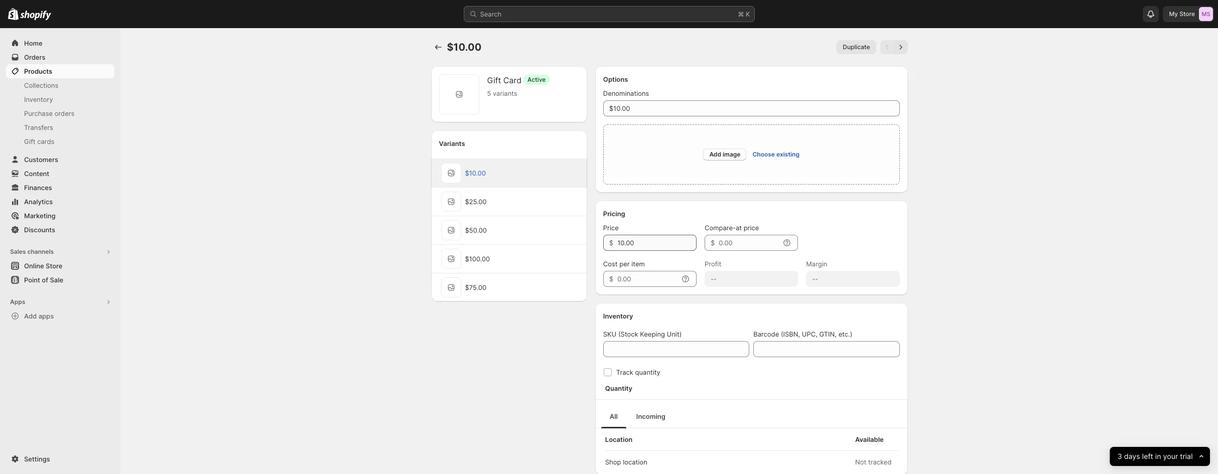 Task type: describe. For each thing, give the bounding box(es) containing it.
home link
[[6, 36, 114, 50]]

quantity
[[635, 369, 661, 377]]

discounts
[[24, 226, 55, 234]]

3 days left in your trial
[[1118, 452, 1193, 461]]

track
[[616, 369, 634, 377]]

left
[[1143, 452, 1154, 461]]

cards
[[37, 138, 54, 146]]

SKU (Stock Keeping Unit) text field
[[603, 341, 750, 357]]

finances
[[24, 184, 52, 192]]

channels
[[27, 248, 54, 256]]

sale
[[50, 276, 63, 284]]

pricing
[[603, 210, 625, 218]]

settings
[[24, 455, 50, 463]]

marketing link
[[6, 209, 114, 223]]

unit)
[[667, 330, 682, 338]]

Price text field
[[618, 235, 697, 251]]

all button
[[599, 405, 629, 429]]

orders
[[24, 53, 45, 61]]

available
[[856, 436, 884, 444]]

$50.00
[[465, 226, 487, 234]]

orders
[[55, 109, 74, 117]]

sales
[[10, 248, 26, 256]]

point of sale button
[[0, 273, 121, 287]]

tab list containing all
[[599, 404, 904, 429]]

⌘ k
[[738, 10, 750, 18]]

gift for gift card
[[487, 75, 501, 85]]

location
[[605, 436, 633, 444]]

3
[[1118, 452, 1123, 461]]

inventory link
[[6, 92, 114, 106]]

k
[[746, 10, 750, 18]]

incoming button
[[629, 405, 674, 429]]

transfers
[[24, 124, 53, 132]]

$100.00 link
[[431, 245, 587, 273]]

options
[[603, 75, 628, 83]]

apps button
[[6, 295, 114, 309]]

keeping
[[640, 330, 665, 338]]

profit
[[705, 260, 722, 268]]

Cost per item text field
[[618, 271, 679, 287]]

collections
[[24, 81, 58, 89]]

your
[[1164, 452, 1179, 461]]

shop
[[605, 458, 621, 466]]

my store image
[[1200, 7, 1214, 21]]

quantity
[[605, 385, 633, 393]]

0 vertical spatial $10.00
[[447, 41, 482, 53]]

content
[[24, 170, 49, 178]]

item
[[632, 260, 645, 268]]

collections link
[[6, 78, 114, 92]]

gtin,
[[820, 330, 837, 338]]

settings link
[[6, 452, 114, 466]]

5
[[487, 89, 491, 97]]

⌘
[[738, 10, 744, 18]]

gift cards
[[24, 138, 54, 146]]

track quantity
[[616, 369, 661, 377]]

price
[[744, 224, 759, 232]]

in
[[1156, 452, 1162, 461]]

etc.)
[[839, 330, 853, 338]]

0 horizontal spatial shopify image
[[8, 8, 19, 20]]

online store button
[[0, 259, 121, 273]]

sales channels
[[10, 248, 54, 256]]

point
[[24, 276, 40, 284]]

sku (stock keeping unit)
[[603, 330, 682, 338]]

$75.00
[[465, 284, 487, 292]]

gift cards link
[[6, 135, 114, 149]]

home
[[24, 39, 42, 47]]

$25.00
[[465, 198, 487, 206]]

purchase
[[24, 109, 53, 117]]

variants
[[493, 89, 518, 97]]

online store
[[24, 262, 62, 270]]

(isbn,
[[781, 330, 800, 338]]

$25.00 link
[[431, 188, 587, 216]]

price
[[603, 224, 619, 232]]

my store
[[1170, 10, 1196, 18]]

products
[[24, 67, 52, 75]]

add for add apps
[[24, 312, 37, 320]]

analytics
[[24, 198, 53, 206]]

duplicate link
[[837, 40, 876, 54]]

$75.00 link
[[431, 274, 587, 302]]

tracked
[[869, 458, 892, 466]]

barcode
[[754, 330, 779, 338]]



Task type: locate. For each thing, give the bounding box(es) containing it.
products link
[[6, 64, 114, 78]]

Compare-at price text field
[[719, 235, 780, 251]]

store up 'sale'
[[46, 262, 62, 270]]

0 horizontal spatial add
[[24, 312, 37, 320]]

tab list
[[599, 404, 904, 429]]

not
[[856, 458, 867, 466]]

active
[[528, 76, 546, 83]]

1 horizontal spatial store
[[1180, 10, 1196, 18]]

$ down "price"
[[609, 239, 614, 247]]

choose existing button
[[753, 151, 800, 158]]

location
[[623, 458, 648, 466]]

gift left cards at the top of page
[[24, 138, 35, 146]]

choose existing
[[753, 151, 800, 158]]

5 variants
[[487, 89, 518, 97]]

compare-
[[705, 224, 736, 232]]

apps
[[10, 298, 25, 306]]

gift for gift cards
[[24, 138, 35, 146]]

store right my
[[1180, 10, 1196, 18]]

0 vertical spatial add
[[710, 151, 722, 158]]

0 horizontal spatial gift
[[24, 138, 35, 146]]

0 horizontal spatial store
[[46, 262, 62, 270]]

gift up 5
[[487, 75, 501, 85]]

denominations
[[603, 89, 649, 97]]

all
[[610, 413, 618, 421]]

incoming
[[637, 413, 666, 421]]

store for online store
[[46, 262, 62, 270]]

online
[[24, 262, 44, 270]]

add apps
[[24, 312, 54, 320]]

days
[[1125, 452, 1141, 461]]

sales channels button
[[6, 245, 114, 259]]

online store link
[[6, 259, 114, 273]]

$10.00
[[447, 41, 482, 53], [465, 169, 486, 177]]

trial
[[1181, 452, 1193, 461]]

$50.00 link
[[431, 216, 587, 245]]

of
[[42, 276, 48, 284]]

Profit text field
[[705, 271, 798, 287]]

0 vertical spatial inventory
[[24, 95, 53, 103]]

1 vertical spatial gift
[[24, 138, 35, 146]]

per
[[620, 260, 630, 268]]

shopify image
[[8, 8, 19, 20], [20, 10, 51, 20]]

duplicate
[[843, 43, 870, 51]]

discounts link
[[6, 223, 114, 237]]

1 horizontal spatial add
[[710, 151, 722, 158]]

my
[[1170, 10, 1178, 18]]

add left apps
[[24, 312, 37, 320]]

add
[[710, 151, 722, 158], [24, 312, 37, 320]]

gift card
[[487, 75, 522, 85]]

$ down cost
[[609, 275, 614, 283]]

0 vertical spatial store
[[1180, 10, 1196, 18]]

Barcode (ISBN, UPC, GTIN, etc.) text field
[[754, 341, 900, 357]]

existing
[[777, 151, 800, 158]]

store for my store
[[1180, 10, 1196, 18]]

1 horizontal spatial shopify image
[[20, 10, 51, 20]]

analytics link
[[6, 195, 114, 209]]

0 vertical spatial gift
[[487, 75, 501, 85]]

customers
[[24, 156, 58, 164]]

card
[[504, 75, 522, 85]]

1 vertical spatial $10.00
[[465, 169, 486, 177]]

$ for compare-at price
[[711, 239, 715, 247]]

cost per item
[[603, 260, 645, 268]]

variants
[[439, 140, 465, 148]]

add apps button
[[6, 309, 114, 323]]

1 vertical spatial inventory
[[603, 312, 633, 320]]

$ for cost per item
[[609, 275, 614, 283]]

transfers link
[[6, 121, 114, 135]]

$ for price
[[609, 239, 614, 247]]

not tracked
[[856, 458, 892, 466]]

1 vertical spatial store
[[46, 262, 62, 270]]

search
[[480, 10, 502, 18]]

barcode (isbn, upc, gtin, etc.)
[[754, 330, 853, 338]]

at
[[736, 224, 742, 232]]

Denominations text field
[[603, 100, 900, 116]]

content link
[[6, 167, 114, 181]]

1 vertical spatial add
[[24, 312, 37, 320]]

add left image
[[710, 151, 722, 158]]

1 horizontal spatial gift
[[487, 75, 501, 85]]

sku
[[603, 330, 617, 338]]

inventory up sku
[[603, 312, 633, 320]]

compare-at price
[[705, 224, 759, 232]]

$10.00 up $25.00
[[465, 169, 486, 177]]

3 days left in your trial button
[[1111, 447, 1211, 466]]

upc,
[[802, 330, 818, 338]]

point of sale link
[[6, 273, 114, 287]]

add image
[[710, 151, 741, 158]]

store
[[1180, 10, 1196, 18], [46, 262, 62, 270]]

purchase orders link
[[6, 106, 114, 121]]

0 horizontal spatial inventory
[[24, 95, 53, 103]]

Margin text field
[[807, 271, 900, 287]]

customers link
[[6, 153, 114, 167]]

store inside button
[[46, 262, 62, 270]]

add for add image
[[710, 151, 722, 158]]

$100.00
[[465, 255, 490, 263]]

$
[[609, 239, 614, 247], [711, 239, 715, 247], [609, 275, 614, 283]]

$ down compare-
[[711, 239, 715, 247]]

cost
[[603, 260, 618, 268]]

marketing
[[24, 212, 55, 220]]

$10.00 down search
[[447, 41, 482, 53]]

inventory
[[24, 95, 53, 103], [603, 312, 633, 320]]

image
[[723, 151, 741, 158]]

choose
[[753, 151, 775, 158]]

apps
[[39, 312, 54, 320]]

inventory up purchase
[[24, 95, 53, 103]]

previous image
[[882, 42, 892, 52]]

1 horizontal spatial inventory
[[603, 312, 633, 320]]

add inside button
[[24, 312, 37, 320]]

margin
[[807, 260, 828, 268]]

(stock
[[619, 330, 638, 338]]



Task type: vqa. For each thing, say whether or not it's contained in the screenshot.
add apps
yes



